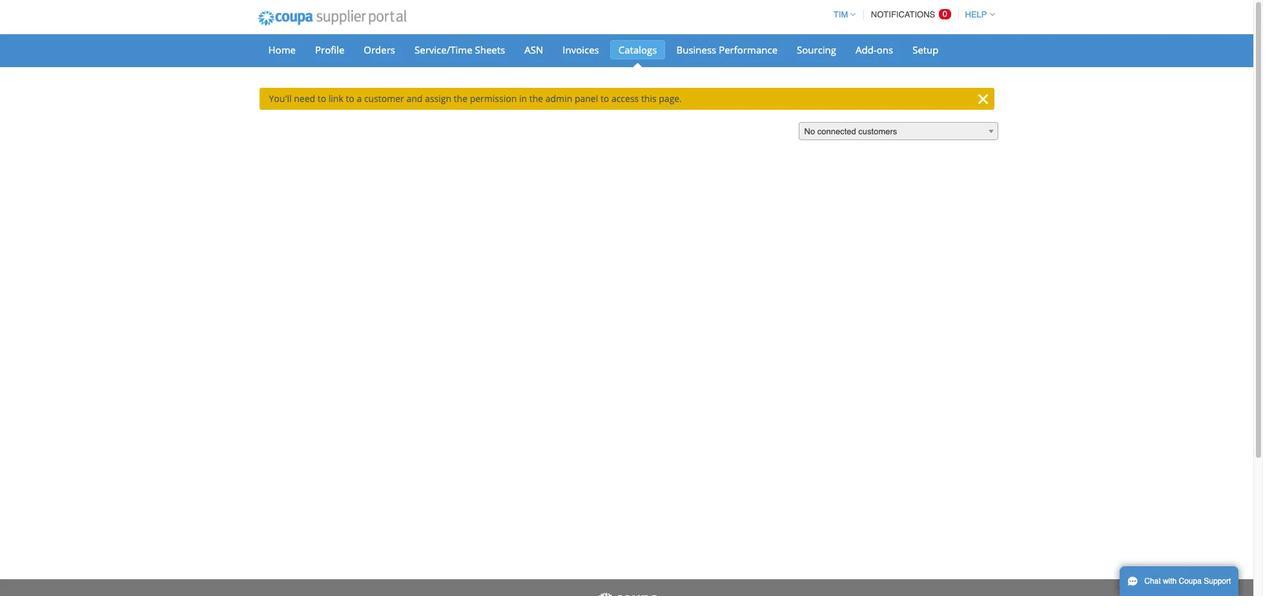 Task type: vqa. For each thing, say whether or not it's contained in the screenshot.
Chat
yes



Task type: locate. For each thing, give the bounding box(es) containing it.
tim link
[[828, 10, 856, 19]]

business performance link
[[668, 40, 786, 59]]

orders link
[[356, 40, 404, 59]]

sheets
[[475, 43, 505, 56]]

the right 'in'
[[530, 92, 544, 105]]

asn link
[[516, 40, 552, 59]]

profile link
[[307, 40, 353, 59]]

to right panel
[[601, 92, 610, 105]]

support
[[1205, 577, 1232, 586]]

1 horizontal spatial coupa supplier portal image
[[595, 593, 659, 596]]

permission
[[470, 92, 517, 105]]

profile
[[315, 43, 345, 56]]

page.
[[659, 92, 682, 105]]

service/time sheets link
[[406, 40, 514, 59]]

assign
[[425, 92, 452, 105]]

0 horizontal spatial the
[[454, 92, 468, 105]]

1 horizontal spatial the
[[530, 92, 544, 105]]

1 vertical spatial coupa supplier portal image
[[595, 593, 659, 596]]

orders
[[364, 43, 395, 56]]

access
[[612, 92, 639, 105]]

customer
[[364, 92, 404, 105]]

to left "link" at top
[[318, 92, 326, 105]]

1 horizontal spatial to
[[346, 92, 355, 105]]

the right assign at the left
[[454, 92, 468, 105]]

panel
[[575, 92, 599, 105]]

you'll
[[269, 92, 292, 105]]

service/time
[[415, 43, 473, 56]]

service/time sheets
[[415, 43, 505, 56]]

0 horizontal spatial to
[[318, 92, 326, 105]]

to left a
[[346, 92, 355, 105]]

1 to from the left
[[318, 92, 326, 105]]

business performance
[[677, 43, 778, 56]]

catalogs link
[[611, 40, 666, 59]]

invoices link
[[555, 40, 608, 59]]

add-
[[856, 43, 877, 56]]

coupa supplier portal image
[[249, 2, 416, 34], [595, 593, 659, 596]]

No connected customers field
[[799, 122, 999, 141]]

home
[[268, 43, 296, 56]]

help
[[966, 10, 988, 19]]

1 the from the left
[[454, 92, 468, 105]]

No connected customers text field
[[800, 123, 998, 141]]

0
[[943, 9, 948, 19]]

2 horizontal spatial to
[[601, 92, 610, 105]]

navigation
[[828, 2, 995, 27]]

setup link
[[905, 40, 948, 59]]

home link
[[260, 40, 304, 59]]

performance
[[719, 43, 778, 56]]

to
[[318, 92, 326, 105], [346, 92, 355, 105], [601, 92, 610, 105]]

no
[[805, 127, 816, 136]]

the
[[454, 92, 468, 105], [530, 92, 544, 105]]

invoices
[[563, 43, 600, 56]]

0 horizontal spatial coupa supplier portal image
[[249, 2, 416, 34]]

admin
[[546, 92, 573, 105]]

connected
[[818, 127, 857, 136]]



Task type: describe. For each thing, give the bounding box(es) containing it.
and
[[407, 92, 423, 105]]

you'll need to link to a customer and assign the permission in the admin panel to access this page.
[[269, 92, 682, 105]]

2 to from the left
[[346, 92, 355, 105]]

customers
[[859, 127, 898, 136]]

add-ons
[[856, 43, 894, 56]]

chat with coupa support button
[[1120, 567, 1240, 596]]

0 vertical spatial coupa supplier portal image
[[249, 2, 416, 34]]

notifications
[[872, 10, 936, 19]]

chat
[[1145, 577, 1162, 586]]

asn
[[525, 43, 544, 56]]

notifications 0
[[872, 9, 948, 19]]

add-ons link
[[848, 40, 902, 59]]

tim
[[834, 10, 849, 19]]

link
[[329, 92, 344, 105]]

in
[[519, 92, 527, 105]]

a
[[357, 92, 362, 105]]

catalogs
[[619, 43, 657, 56]]

setup
[[913, 43, 939, 56]]

chat with coupa support
[[1145, 577, 1232, 586]]

help link
[[960, 10, 995, 19]]

business
[[677, 43, 717, 56]]

3 to from the left
[[601, 92, 610, 105]]

no connected customers
[[805, 127, 898, 136]]

sourcing link
[[789, 40, 845, 59]]

this
[[642, 92, 657, 105]]

coupa
[[1180, 577, 1203, 586]]

ons
[[877, 43, 894, 56]]

2 the from the left
[[530, 92, 544, 105]]

need
[[294, 92, 315, 105]]

with
[[1164, 577, 1178, 586]]

navigation containing notifications 0
[[828, 2, 995, 27]]

sourcing
[[797, 43, 837, 56]]



